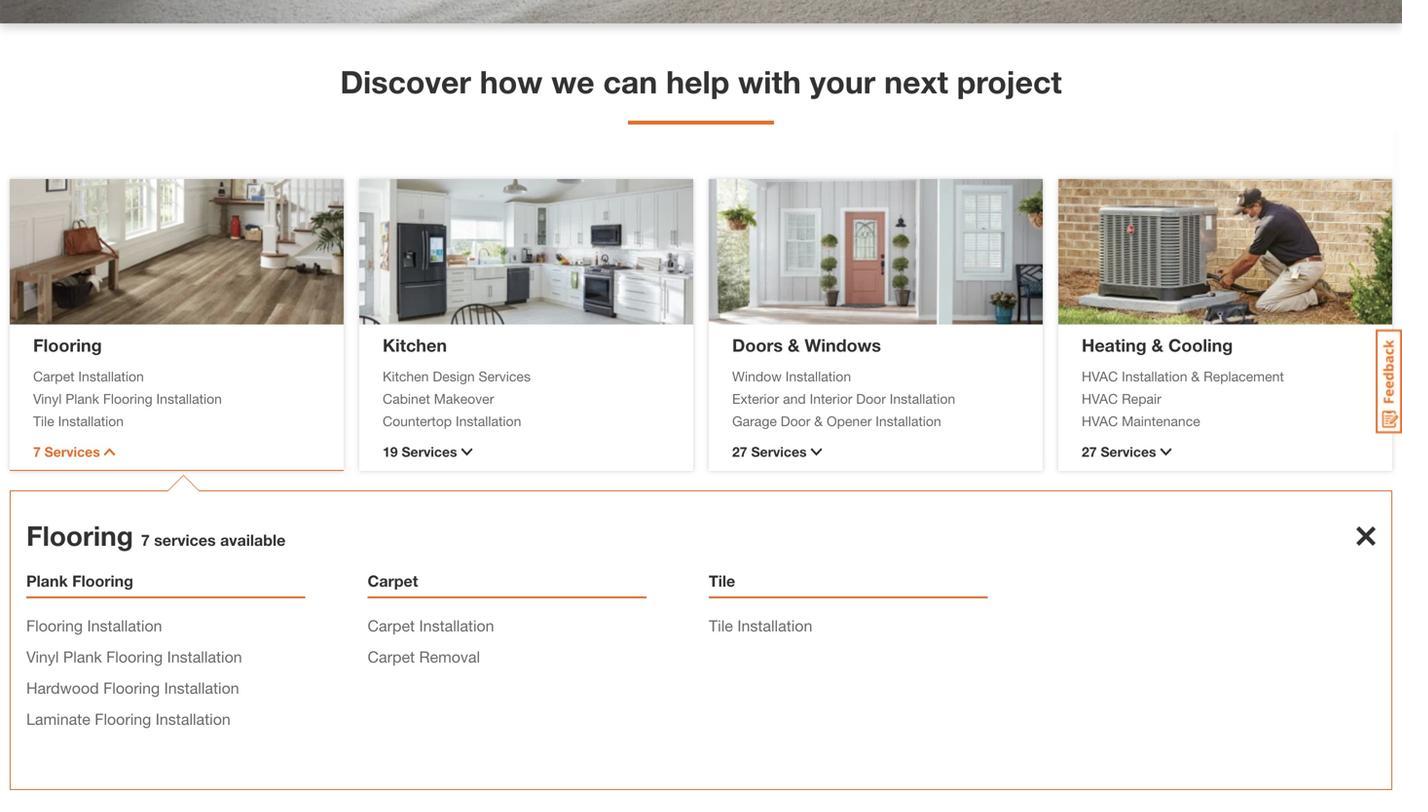 Task type: vqa. For each thing, say whether or not it's contained in the screenshot.
Only
no



Task type: describe. For each thing, give the bounding box(es) containing it.
and
[[783, 391, 806, 407]]

1 horizontal spatial tile installation link
[[709, 617, 812, 635]]

hardwood flooring installation link
[[26, 679, 239, 698]]

feedback link image
[[1376, 329, 1402, 434]]

removal
[[419, 648, 480, 667]]

1 horizontal spatial door
[[856, 391, 886, 407]]

makeover
[[434, 391, 494, 407]]

window
[[732, 369, 782, 385]]

opener
[[827, 413, 872, 429]]

services for doors & windows
[[751, 444, 807, 460]]

flooring up the hardwood flooring installation
[[106, 648, 163, 667]]

7 inside flooring 7 services available
[[141, 531, 150, 550]]

garage door & opener installation link
[[732, 411, 1020, 432]]

heating & cooling
[[1082, 335, 1233, 356]]

heating & cooling link
[[1082, 335, 1233, 356]]

carpet removal
[[368, 648, 480, 667]]

garage
[[732, 413, 777, 429]]

flooring up flooring installation link
[[72, 572, 133, 591]]

cabinet
[[383, 391, 430, 407]]

vinyl plank flooring installation
[[26, 648, 242, 667]]

tile for tile installation
[[709, 617, 733, 635]]

services for flooring
[[44, 444, 100, 460]]

exterior and interior door installation link
[[732, 389, 1020, 409]]

discover how we can help with your next project
[[340, 63, 1062, 100]]

1 vertical spatial door
[[781, 413, 811, 429]]

0 vertical spatial flooring link
[[33, 335, 102, 356]]

vinyl plank flooring installation link for flooring installation
[[26, 648, 242, 667]]

how
[[480, 63, 543, 100]]

& inside "hvac installation & replacement hvac repair hvac maintenance"
[[1191, 369, 1200, 385]]

carpet for carpet
[[368, 572, 418, 591]]

& left cooling
[[1152, 335, 1164, 356]]

1 vertical spatial flooring link
[[26, 520, 133, 552]]

kitchen for kitchen
[[383, 335, 447, 356]]

flooring up plank flooring
[[26, 520, 133, 552]]

plank flooring
[[26, 572, 133, 591]]

exterior
[[732, 391, 779, 407]]

flooring inside carpet installation vinyl plank flooring installation tile installation
[[103, 391, 153, 407]]

doors & windows
[[732, 335, 881, 356]]

vinyl inside carpet installation vinyl plank flooring installation tile installation
[[33, 391, 62, 407]]

window installation exterior and interior door installation garage door & opener installation
[[732, 369, 955, 429]]

interior
[[810, 391, 852, 407]]

services
[[154, 531, 216, 550]]

flooring installation link
[[26, 617, 162, 635]]

laminate flooring installation
[[26, 710, 231, 729]]

carpet for carpet installation vinyl plank flooring installation tile installation
[[33, 369, 75, 385]]

27 services button for doors & windows
[[732, 442, 1020, 463]]

1 vertical spatial vinyl
[[26, 648, 59, 667]]

hvac repair link
[[1082, 389, 1369, 409]]

carpet for carpet removal
[[368, 648, 415, 667]]

tile installation
[[709, 617, 812, 635]]

window installation link
[[732, 367, 1020, 387]]

maintenance
[[1122, 413, 1200, 429]]

windows
[[805, 335, 881, 356]]

& inside window installation exterior and interior door installation garage door & opener installation
[[814, 413, 823, 429]]

installation inside kitchen design services cabinet makeover countertop installation
[[456, 413, 521, 429]]

help
[[666, 63, 730, 100]]

27 for heating
[[1082, 444, 1097, 460]]

services for heating & cooling
[[1101, 444, 1156, 460]]

doors & windows link
[[732, 335, 881, 356]]

7 inside button
[[33, 444, 41, 460]]

kitchen design services link
[[383, 367, 670, 387]]

kitchen for kitchen design services cabinet makeover countertop installation
[[383, 369, 429, 385]]

flooring 7 services available
[[26, 520, 286, 552]]

hvac installation & replacement hvac repair hvac maintenance
[[1082, 369, 1284, 429]]

countertop
[[383, 413, 452, 429]]



Task type: locate. For each thing, give the bounding box(es) containing it.
kitchen design services cabinet makeover countertop installation
[[383, 369, 531, 429]]

kitchen link
[[383, 335, 447, 356]]

vinyl
[[33, 391, 62, 407], [26, 648, 59, 667]]

tile
[[33, 413, 54, 429], [709, 572, 735, 591], [709, 617, 733, 635]]

countertop installation link
[[383, 411, 670, 432]]

1 vertical spatial tile installation link
[[709, 617, 812, 635]]

carpet up carpet installation
[[368, 572, 418, 591]]

flooring link up carpet installation vinyl plank flooring installation tile installation
[[33, 335, 102, 356]]

3 hvac from the top
[[1082, 413, 1118, 429]]

1 vertical spatial tile
[[709, 572, 735, 591]]

0 horizontal spatial 27
[[732, 444, 747, 460]]

0 horizontal spatial 27 services button
[[732, 442, 1020, 463]]

repair
[[1122, 391, 1161, 407]]

carpet installation link for vinyl plank flooring installation
[[33, 367, 320, 387]]

& right doors
[[788, 335, 800, 356]]

2 kitchen from the top
[[383, 369, 429, 385]]

hvac
[[1082, 369, 1118, 385], [1082, 391, 1118, 407], [1082, 413, 1118, 429]]

1 kitchen from the top
[[383, 335, 447, 356]]

hvac down heating
[[1082, 369, 1118, 385]]

1 vertical spatial 7
[[141, 531, 150, 550]]

door down window installation link
[[856, 391, 886, 407]]

1 vertical spatial carpet installation link
[[368, 617, 494, 635]]

carpet installation
[[368, 617, 494, 635]]

hvac left maintenance
[[1082, 413, 1118, 429]]

19 services button
[[383, 442, 670, 463]]

carpet installation link
[[33, 367, 320, 387], [368, 617, 494, 635]]

1 vertical spatial kitchen
[[383, 369, 429, 385]]

27 for doors
[[732, 444, 747, 460]]

project
[[957, 63, 1062, 100]]

1 27 services from the left
[[732, 444, 807, 460]]

door down and
[[781, 413, 811, 429]]

close drawer image
[[1356, 527, 1376, 546]]

plank
[[65, 391, 99, 407], [26, 572, 68, 591], [63, 648, 102, 667]]

installation
[[78, 369, 144, 385], [786, 369, 851, 385], [1122, 369, 1188, 385], [156, 391, 222, 407], [890, 391, 955, 407], [58, 413, 124, 429], [456, 413, 521, 429], [876, 413, 941, 429], [87, 617, 162, 635], [419, 617, 494, 635], [737, 617, 812, 635], [167, 648, 242, 667], [164, 679, 239, 698], [156, 710, 231, 729]]

carpet for carpet installation
[[368, 617, 415, 635]]

0 vertical spatial door
[[856, 391, 886, 407]]

27 services for doors
[[732, 444, 807, 460]]

kitchen inside kitchen design services cabinet makeover countertop installation
[[383, 369, 429, 385]]

heating
[[1082, 335, 1147, 356]]

kitchen up cabinet
[[383, 369, 429, 385]]

can
[[603, 63, 658, 100]]

hvac maintenance link
[[1082, 411, 1369, 432]]

hardwood
[[26, 679, 99, 698]]

design
[[433, 369, 475, 385]]

& down cooling
[[1191, 369, 1200, 385]]

27 services down maintenance
[[1082, 444, 1156, 460]]

27 services down garage
[[732, 444, 807, 460]]

kitchen
[[383, 335, 447, 356], [383, 369, 429, 385]]

services inside button
[[44, 444, 100, 460]]

0 vertical spatial tile
[[33, 413, 54, 429]]

kitchen up design
[[383, 335, 447, 356]]

27
[[732, 444, 747, 460], [1082, 444, 1097, 460]]

carpet installation vinyl plank flooring installation tile installation
[[33, 369, 222, 429]]

carpet installation link up carpet removal
[[368, 617, 494, 635]]

27 services button
[[732, 442, 1020, 463], [1082, 442, 1369, 463]]

carpet
[[33, 369, 75, 385], [368, 572, 418, 591], [368, 617, 415, 635], [368, 648, 415, 667]]

flooring link
[[33, 335, 102, 356], [26, 520, 133, 552]]

0 vertical spatial carpet installation link
[[33, 367, 320, 387]]

1 27 services button from the left
[[732, 442, 1020, 463]]

&
[[788, 335, 800, 356], [1152, 335, 1164, 356], [1191, 369, 1200, 385], [814, 413, 823, 429]]

1 vertical spatial plank
[[26, 572, 68, 591]]

services down maintenance
[[1101, 444, 1156, 460]]

door
[[856, 391, 886, 407], [781, 413, 811, 429]]

services up the cabinet makeover link
[[479, 369, 531, 385]]

laminate flooring installation link
[[26, 710, 231, 729]]

flooring up 7 services button
[[103, 391, 153, 407]]

0 vertical spatial vinyl plank flooring installation link
[[33, 389, 320, 409]]

plank inside carpet installation vinyl plank flooring installation tile installation
[[65, 391, 99, 407]]

vinyl up hardwood
[[26, 648, 59, 667]]

doors
[[732, 335, 783, 356]]

services
[[479, 369, 531, 385], [44, 444, 100, 460], [402, 444, 457, 460], [751, 444, 807, 460], [1101, 444, 1156, 460]]

0 horizontal spatial 27 services
[[732, 444, 807, 460]]

tile installation link
[[33, 411, 320, 432], [709, 617, 812, 635]]

vinyl up 7 services
[[33, 391, 62, 407]]

vinyl plank flooring installation link
[[33, 389, 320, 409], [26, 648, 242, 667]]

1 vertical spatial vinyl plank flooring installation link
[[26, 648, 242, 667]]

27 services button down hvac maintenance link
[[1082, 442, 1369, 463]]

flooring link up plank flooring
[[26, 520, 133, 552]]

vinyl plank flooring installation link for carpet installation
[[33, 389, 320, 409]]

1 hvac from the top
[[1082, 369, 1118, 385]]

carpet up carpet removal
[[368, 617, 415, 635]]

plank up 7 services
[[65, 391, 99, 407]]

tile for tile
[[709, 572, 735, 591]]

1 horizontal spatial 27
[[1082, 444, 1097, 460]]

0 horizontal spatial door
[[781, 413, 811, 429]]

2 27 from the left
[[1082, 444, 1097, 460]]

cooling
[[1168, 335, 1233, 356]]

1 vertical spatial hvac
[[1082, 391, 1118, 407]]

next
[[884, 63, 948, 100]]

with
[[738, 63, 801, 100]]

0 vertical spatial hvac
[[1082, 369, 1118, 385]]

services inside 'button'
[[402, 444, 457, 460]]

2 27 services from the left
[[1082, 444, 1156, 460]]

services down countertop
[[402, 444, 457, 460]]

flooring installation
[[26, 617, 162, 635]]

hvac installation & replacement link
[[1082, 367, 1369, 387]]

7 services button
[[33, 442, 320, 463]]

discover
[[340, 63, 471, 100]]

hvac left repair
[[1082, 391, 1118, 407]]

1 horizontal spatial 27 services
[[1082, 444, 1156, 460]]

0 vertical spatial 7
[[33, 444, 41, 460]]

vinyl plank flooring installation link up 7 services button
[[33, 389, 320, 409]]

services down garage
[[751, 444, 807, 460]]

flooring up carpet installation vinyl plank flooring installation tile installation
[[33, 335, 102, 356]]

carpet inside carpet installation vinyl plank flooring installation tile installation
[[33, 369, 75, 385]]

carpet up 7 services
[[33, 369, 75, 385]]

services for kitchen
[[402, 444, 457, 460]]

flooring down vinyl plank flooring installation
[[103, 679, 160, 698]]

flooring down hardwood flooring installation link
[[95, 710, 151, 729]]

services inside kitchen design services cabinet makeover countertop installation
[[479, 369, 531, 385]]

vinyl plank flooring installation link up the hardwood flooring installation
[[26, 648, 242, 667]]

carpet down carpet installation
[[368, 648, 415, 667]]

available
[[220, 531, 286, 550]]

2 27 services button from the left
[[1082, 442, 1369, 463]]

flooring down plank flooring
[[26, 617, 83, 635]]

2 hvac from the top
[[1082, 391, 1118, 407]]

& down interior
[[814, 413, 823, 429]]

1 27 from the left
[[732, 444, 747, 460]]

hardwood flooring installation
[[26, 679, 239, 698]]

2 vertical spatial plank
[[63, 648, 102, 667]]

replacement
[[1204, 369, 1284, 385]]

0 horizontal spatial carpet installation link
[[33, 367, 320, 387]]

tile inside carpet installation vinyl plank flooring installation tile installation
[[33, 413, 54, 429]]

27 services button for heating & cooling
[[1082, 442, 1369, 463]]

services down carpet installation vinyl plank flooring installation tile installation
[[44, 444, 100, 460]]

0 vertical spatial kitchen
[[383, 335, 447, 356]]

0 horizontal spatial 7
[[33, 444, 41, 460]]

27 services button down garage door & opener installation link at right bottom
[[732, 442, 1020, 463]]

carpet removal link
[[368, 648, 480, 667]]

0 horizontal spatial tile installation link
[[33, 411, 320, 432]]

7
[[33, 444, 41, 460], [141, 531, 150, 550]]

2 vertical spatial hvac
[[1082, 413, 1118, 429]]

cabinet makeover link
[[383, 389, 670, 409]]

flooring
[[33, 335, 102, 356], [103, 391, 153, 407], [26, 520, 133, 552], [72, 572, 133, 591], [26, 617, 83, 635], [106, 648, 163, 667], [103, 679, 160, 698], [95, 710, 151, 729]]

carpet installation link up 7 services button
[[33, 367, 320, 387]]

1 horizontal spatial carpet installation link
[[368, 617, 494, 635]]

0 vertical spatial plank
[[65, 391, 99, 407]]

19
[[383, 444, 398, 460]]

1 horizontal spatial 27 services button
[[1082, 442, 1369, 463]]

installation inside "hvac installation & replacement hvac repair hvac maintenance"
[[1122, 369, 1188, 385]]

your
[[810, 63, 876, 100]]

27 services
[[732, 444, 807, 460], [1082, 444, 1156, 460]]

we
[[551, 63, 595, 100]]

laminate
[[26, 710, 90, 729]]

27 services for heating
[[1082, 444, 1156, 460]]

0 vertical spatial vinyl
[[33, 391, 62, 407]]

0 vertical spatial tile installation link
[[33, 411, 320, 432]]

2 vertical spatial tile
[[709, 617, 733, 635]]

carpet installation link for carpet removal
[[368, 617, 494, 635]]

plank up flooring installation
[[26, 572, 68, 591]]

7 services
[[33, 444, 100, 460]]

1 horizontal spatial 7
[[141, 531, 150, 550]]

19 services
[[383, 444, 457, 460]]

plank down flooring installation link
[[63, 648, 102, 667]]



